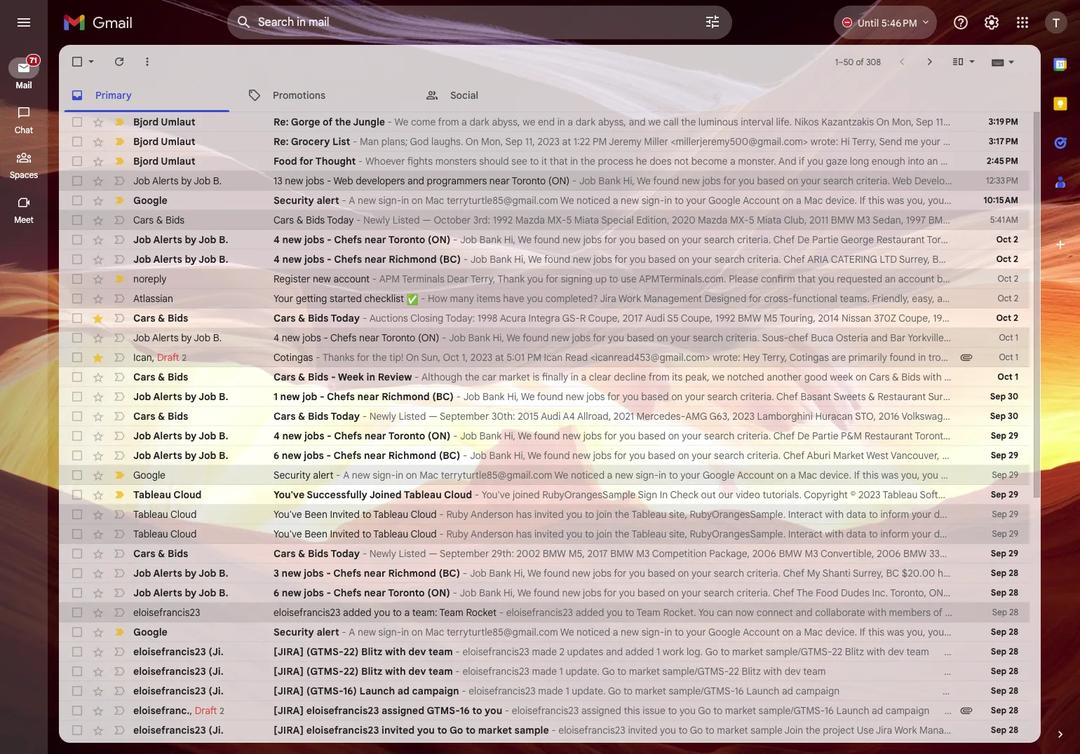 Task type: locate. For each thing, give the bounding box(es) containing it.
22
[[832, 646, 842, 659], [729, 666, 739, 678]]

8 not important switch from the top
[[112, 429, 126, 443]]

None checkbox
[[70, 55, 84, 69], [70, 174, 84, 188], [70, 194, 84, 208], [70, 213, 84, 227], [70, 233, 84, 247], [70, 252, 84, 267], [70, 685, 84, 699], [70, 724, 84, 738], [70, 55, 84, 69], [70, 174, 84, 188], [70, 194, 84, 208], [70, 213, 84, 227], [70, 233, 84, 247], [70, 252, 84, 267], [70, 685, 84, 699], [70, 724, 84, 738]]

1 de from the top
[[797, 234, 810, 246]]

cars & bids for cars & bids - week in review - although the car market is finally in a clear decline from its peak, we notched another good week on cars & bids with some strong sales amid the slo
[[133, 371, 188, 384]]

terryturtle85@gmail.com up the 3rd:
[[447, 194, 558, 207]]

toronto, for $19.00
[[890, 587, 927, 600]]

anything. up 2022
[[1023, 194, 1064, 207]]

anything. for 10:15 am
[[1023, 194, 1064, 207]]

1 [jira] from the top
[[274, 646, 304, 659]]

oct for in
[[999, 352, 1013, 363]]

site, down you've successfully joined tableau cloud - you've joined rubyorangessample sign in check out our video tutorials. copyright © 2023 tableau software. all rights reserved. 1621 n
[[669, 508, 687, 521]]

[jira] for [jira] (gtms-22) blitz with dev team - eloisefrancis23 made 1 update. go to market sample/gtms-22 blitz with dev team ‌ ‌ ‌ ‌ ‌ ‌ ‌ ‌ ‌ ‌ ‌ ‌ ‌ ‌ ‌ ‌ ‌ ‌ ‌ ‌ ‌ ‌ ‌ ‌ ‌ ‌ ‌ ‌ ‌ ‌ ‌ ‌ ‌ ‌ ‌ ‌ ‌ ‌ ‌ ‌ ‌ ‌ ‌ ‌ ‌ ‌ ‌ ‌ ‌ ‌ ‌ ‌ ‌ ‌ ‌ ‌ ‌ ‌ ‌ ‌ ‌
[[274, 666, 304, 678]]

1 vertical spatial bjord
[[133, 135, 159, 148]]

m3 left competition
[[636, 548, 650, 560]]

clear
[[589, 371, 611, 384]]

1 vertical spatial umlaut
[[161, 135, 195, 148]]

device. up copyright
[[820, 469, 851, 482]]

1 umlaut from the top
[[161, 116, 195, 128]]

made
[[532, 646, 557, 659], [532, 666, 557, 678], [538, 685, 563, 698]]

4 row from the top
[[59, 171, 1030, 191]]

10 row from the top
[[59, 289, 1080, 309]]

1 vertical spatial security
[[274, 469, 310, 482]]

0 vertical spatial de
[[797, 234, 810, 246]]

0 vertical spatial umlaut
[[161, 116, 195, 128]]

james
[[1027, 116, 1056, 128]]

0 vertical spatial n
[[1075, 194, 1080, 207]]

2017 right m5,
[[587, 548, 608, 560]]

an up friendly,
[[885, 273, 896, 285]]

1 decisions. from the top
[[934, 508, 978, 521]]

1 vertical spatial september
[[440, 548, 489, 560]]

for
[[299, 155, 313, 168], [604, 234, 617, 246], [614, 253, 627, 266], [546, 273, 558, 285], [749, 292, 762, 305], [593, 332, 606, 344], [357, 351, 370, 364], [607, 391, 620, 403], [604, 430, 617, 443], [614, 450, 627, 462], [614, 567, 627, 580], [604, 587, 616, 600]]

2 eloisefrancis23 (ji. from the top
[[133, 666, 224, 678]]

mon, up 'should'
[[481, 135, 503, 148]]

job alerts by job b. for 6 new jobs - chefs near richmond (bc) - job bank hi, we found new jobs for you based on your search criteria. chef aburi market west vancouver, bc $27.50 hourly full time chef
[[133, 450, 228, 462]]

of for 308
[[856, 56, 864, 67]]

alerts for 4 new jobs - chefs near toronto (on) - job bank hi, we found new jobs for you based on your search criteria. chef de partie george restaurant toronto, on $20.50 hourly full time
[[153, 234, 182, 246]]

2 vertical spatial security
[[274, 626, 314, 639]]

2 vertical spatial (gtms-
[[306, 685, 343, 698]]

on for $20.50
[[966, 234, 980, 246]]

1 horizontal spatial 11,
[[936, 116, 946, 128]]

toolbar inside row
[[913, 429, 1025, 443]]

(bc) for 6 new jobs - chefs near richmond (bc)
[[439, 450, 460, 462]]

3 not important switch from the top
[[112, 331, 126, 345]]

0 horizontal spatial on
[[406, 351, 419, 364]]

1 vertical spatial alert
[[313, 469, 334, 482]]

in
[[557, 116, 565, 128], [570, 155, 578, 168], [401, 194, 409, 207], [664, 194, 672, 207], [1023, 292, 1031, 305], [918, 351, 926, 364], [1072, 351, 1080, 364], [367, 371, 375, 384], [571, 371, 579, 384], [396, 469, 403, 482], [659, 469, 666, 482], [401, 626, 409, 639], [664, 626, 672, 639]]

has up 2002
[[516, 528, 532, 541]]

2 umlaut from the top
[[161, 135, 195, 148]]

1 bjord from the top
[[133, 116, 159, 128]]

car
[[482, 371, 497, 384]]

oct 2 up miata,
[[998, 293, 1018, 304]]

search for dudes
[[704, 587, 734, 600]]

0 vertical spatial re:
[[274, 116, 289, 128]]

richmond up joined
[[388, 450, 436, 462]]

2 vertical spatial $27.50
[[958, 450, 987, 462]]

found down integra
[[523, 332, 549, 344]]

0 horizontal spatial draft
[[157, 351, 179, 364]]

— for 30th:
[[428, 410, 437, 423]]

oct 2 for hourly
[[996, 254, 1018, 264]]

bank for job bank hi, we found new jobs for you based on your search criteria. sous-chef buca osteria and bar yorkville toronto, on $57500.00 annua
[[468, 332, 490, 344]]

13 row from the top
[[59, 348, 1080, 368]]

not important switch for 25th row from the top
[[112, 586, 126, 600]]

main content
[[59, 45, 1080, 755]]

added
[[343, 607, 372, 619], [576, 607, 604, 619], [625, 646, 654, 659]]

gorge
[[291, 116, 320, 128]]

0 vertical spatial customize
[[981, 508, 1028, 521]]

1 miata from the left
[[574, 214, 599, 227]]

signing
[[561, 273, 593, 285]]

site, up competition
[[669, 528, 687, 541]]

$27.50 up all
[[958, 450, 987, 462]]

(bc) for 1 new job - chefs near richmond (bc)
[[432, 391, 454, 403]]

oct down roadster,
[[996, 234, 1011, 245]]

end
[[538, 116, 555, 128]]

2 vertical spatial alert
[[317, 626, 339, 639]]

1 horizontal spatial account
[[898, 273, 935, 285]]

september for 30th:
[[440, 410, 489, 423]]

work left log. on the bottom right of the page
[[663, 646, 684, 659]]

you've been invited to tableau cloud - ruby anderson has invited you to join the tableau site, rubyorangessample. interact with data to inform your decisions. customize data visualiz up cars & bids today - newly listed — september 29th: 2002 bmw m5, 2017 bmw m3 competition package, 2006 bmw m3 convertible, 2006 bmw 330ci zhp convertible, 2011 bmw
[[274, 528, 1080, 541]]

market
[[833, 450, 864, 462]]

1 vertical spatial 2017
[[587, 548, 608, 560]]

(on) for job bank hi, we found new jobs for you based on your search criteria. sous-chef buca osteria and bar yorkville toronto, on $57500.00 annua
[[418, 332, 439, 344]]

criteria. for osteria
[[726, 332, 760, 344]]

today for auctions closing today: 1998 acura integra gs-r coupe, 2017 audi s5 coupe, 1992 bmw m5 touring, 2014 nissan 370z coupe, 1996 mazda mx-5 miata, cars & b
[[331, 312, 360, 325]]

go right log. on the bottom right of the page
[[705, 646, 718, 659]]

job alerts by job b. for 13 new jobs - web developers and programmers  near toronto (on) -
[[133, 175, 222, 187]]

1 vertical spatial $27.50
[[977, 391, 1007, 403]]

was
[[887, 194, 904, 207], [881, 469, 899, 482], [887, 626, 904, 639]]

14 not important switch from the top
[[112, 586, 126, 600]]

surrey, up inc.
[[853, 567, 884, 580]]

cars & bids for cars & bids today - auctions closing today: 1998 acura integra gs-r coupe, 2017 audi s5 coupe, 1992 bmw m5 touring, 2014 nissan 370z coupe, 1996 mazda mx-5 miata, cars & b
[[133, 312, 188, 325]]

miller
[[644, 135, 668, 148]]

are
[[832, 351, 846, 364]]

today down web
[[327, 214, 354, 227]]

(gtms- for [jira] (gtms-22) blitz with dev team - eloisefrancis23 made 1 update. go to market sample/gtms-22 blitz with dev team ‌ ‌ ‌ ‌ ‌ ‌ ‌ ‌ ‌ ‌ ‌ ‌ ‌ ‌ ‌ ‌ ‌ ‌ ‌ ‌ ‌ ‌ ‌ ‌ ‌ ‌ ‌ ‌ ‌ ‌ ‌ ‌ ‌ ‌ ‌ ‌ ‌ ‌ ‌ ‌ ‌ ‌ ‌ ‌ ‌ ‌ ‌ ‌ ‌ ‌ ‌ ‌ ‌ ‌ ‌ ‌ ‌ ‌ ‌ ‌ ‌
[[306, 666, 343, 678]]

at left the 5:01
[[495, 351, 504, 364]]

2 rubyorangessample. from the top
[[690, 528, 786, 541]]

2 been from the top
[[305, 528, 327, 541]]

0 vertical spatial need
[[972, 194, 995, 207]]

4 cars & bids from the top
[[133, 410, 188, 423]]

criteria. down the notched
[[740, 391, 774, 403]]

google
[[133, 194, 167, 207], [708, 194, 741, 207], [133, 469, 165, 482], [703, 469, 735, 482], [133, 626, 167, 639], [708, 626, 741, 639]]

1 horizontal spatial $20.00
[[971, 430, 1004, 443]]

found for job bank hi, we found new jobs for you based on your search criteria. chef the food dudes inc. toronto, on $19.00 to $30.00 hourly (to be
[[534, 587, 560, 600]]

team up gtms- at the left bottom
[[429, 666, 453, 678]]

device.
[[825, 194, 857, 207], [820, 469, 851, 482], [825, 626, 857, 639]]

0 horizontal spatial 2011
[[809, 214, 828, 227]]

we right peak,
[[712, 371, 725, 384]]

1 eloisefrancis23 (ji. from the top
[[133, 646, 224, 659]]

1 horizontal spatial draft
[[195, 705, 217, 717]]

near for job bank hi, we found new jobs for you based on your search criteria. sous-chef buca osteria and bar yorkville toronto, on $57500.00 annua
[[359, 332, 379, 344]]

copyright
[[804, 489, 848, 501]]

2023 right 1,
[[470, 351, 493, 364]]

job
[[133, 175, 150, 187], [194, 175, 211, 187], [133, 234, 151, 246], [199, 234, 216, 246], [460, 234, 477, 246], [133, 253, 151, 266], [199, 253, 216, 266], [470, 253, 487, 266], [133, 332, 150, 344], [194, 332, 211, 344], [449, 332, 466, 344], [133, 391, 151, 403], [199, 391, 216, 403], [463, 391, 480, 403], [133, 430, 151, 443], [199, 430, 216, 443], [460, 430, 477, 443], [133, 450, 151, 462], [199, 450, 216, 462], [470, 450, 487, 462], [133, 567, 151, 580], [199, 567, 216, 580], [470, 567, 487, 580], [133, 587, 151, 600], [199, 587, 216, 600], [460, 587, 476, 600]]

based for job bank hi, we found new jobs for you based on your search criteria. chef the food dudes inc. toronto, on $19.00 to $30.00 hourly (to be
[[638, 587, 665, 600]]

you've been invited to tableau cloud - ruby anderson has invited you to join the tableau site, rubyorangessample. interact with data to inform your decisions. customize data visualiz for 13th row from the bottom
[[274, 508, 1080, 521]]

richmond for 3 new jobs - chefs near richmond (bc)
[[388, 567, 436, 580]]

2 bjord umlaut from the top
[[133, 135, 195, 148]]

ad
[[398, 685, 410, 698], [782, 685, 793, 698], [872, 705, 883, 717]]

terry, up items
[[471, 273, 495, 285]]

from left id on the right top of the page
[[1049, 292, 1070, 305]]

0 horizontal spatial cotingas
[[274, 351, 313, 364]]

pm right 1:22
[[593, 135, 607, 148]]

row
[[59, 112, 1080, 132], [59, 132, 1049, 151], [59, 151, 1080, 171], [59, 171, 1030, 191], [59, 191, 1080, 210], [59, 210, 1080, 230], [59, 230, 1080, 250], [59, 250, 1080, 269], [59, 269, 1080, 289], [59, 289, 1080, 309], [59, 309, 1080, 328], [59, 328, 1080, 348], [59, 348, 1080, 368], [59, 368, 1080, 387], [59, 387, 1080, 407], [59, 407, 1080, 426], [59, 426, 1080, 446], [59, 446, 1080, 466], [59, 466, 1080, 485], [59, 485, 1080, 505], [59, 505, 1080, 525], [59, 525, 1080, 544], [59, 544, 1080, 564], [59, 564, 1080, 584], [59, 584, 1080, 603], [59, 603, 1080, 623], [59, 623, 1080, 642], [59, 642, 1055, 662], [59, 662, 1030, 682], [59, 682, 1030, 701], [59, 701, 1070, 721], [59, 721, 1030, 741], [59, 741, 1030, 755]]

near for job bank hi, we found new jobs for you based on your search criteria. chef aria catering ltd surrey, bc $27.50 hourly full time chef d
[[364, 253, 386, 266]]

meet heading
[[0, 215, 48, 226]]

full up s4, on the right bottom of the page
[[1040, 391, 1055, 403]]

on for $20.00
[[954, 430, 968, 443]]

blitz
[[361, 646, 382, 659], [845, 646, 864, 659], [361, 666, 382, 678], [742, 666, 761, 678]]

your down competition
[[692, 567, 711, 580]]

the left flying
[[1032, 567, 1048, 580]]

1 vertical spatial oct 1
[[999, 352, 1018, 363]]

28 for job bank hi, we found new jobs for you based on your search criteria. chef the food dudes inc. toronto, on $19.00 to $30.00 hourly (to be
[[1009, 588, 1018, 598]]

not important switch
[[112, 292, 126, 306], [112, 311, 126, 325], [112, 331, 126, 345], [112, 351, 126, 365], [112, 370, 126, 384], [112, 390, 126, 404], [112, 410, 126, 424], [112, 429, 126, 443], [112, 449, 126, 463], [112, 508, 126, 522], [112, 527, 126, 541], [112, 547, 126, 561], [112, 567, 126, 581], [112, 586, 126, 600], [112, 606, 126, 620], [112, 645, 126, 659]]

1 (ji. from the top
[[208, 646, 224, 659]]

do for sep 29
[[1003, 469, 1015, 482]]

luminous
[[698, 116, 738, 128]]

2 job alerts by job b. from the top
[[133, 234, 228, 246]]

october
[[434, 214, 471, 227]]

on
[[876, 116, 889, 128], [466, 135, 479, 148], [406, 351, 419, 364]]

issue
[[643, 705, 665, 717]]

criteria. for surrey,
[[747, 567, 781, 580]]

14 row from the top
[[59, 368, 1080, 387]]

2 coupe, from the left
[[681, 312, 713, 325]]

abyss,
[[492, 116, 520, 128], [598, 116, 626, 128], [941, 155, 969, 168]]

audi right 2022
[[1054, 214, 1074, 227]]

2 vertical spatial umlaut
[[161, 155, 195, 168]]

1 2006 from the left
[[752, 548, 776, 560]]

cars & bids for cars & bids today - newly listed — september 29th: 2002 bmw m5, 2017 bmw m3 competition package, 2006 bmw m3 convertible, 2006 bmw 330ci zhp convertible, 2011 bmw 
[[133, 548, 188, 560]]

1 vertical spatial at
[[562, 135, 571, 148]]

by for 4 new jobs - chefs near toronto (on) - job bank hi, we found new jobs for you based on your search criteria. sous-chef buca osteria and bar yorkville toronto, on $57500.00 annua
[[181, 332, 192, 344]]

search for osteria
[[693, 332, 723, 344]]

9 row from the top
[[59, 269, 1080, 289]]

None checkbox
[[70, 115, 84, 129], [70, 135, 84, 149], [70, 154, 84, 168], [70, 665, 84, 679], [70, 704, 84, 718], [70, 115, 84, 129], [70, 135, 84, 149], [70, 154, 84, 168], [70, 665, 84, 679], [70, 704, 84, 718]]

listed down "review"
[[399, 410, 426, 423]]

0 vertical spatial at
[[973, 116, 982, 128]]

1 you've been invited to tableau cloud - ruby anderson has invited you to join the tableau site, rubyorangessample. interact with data to inform your decisions. customize data visualiz from the top
[[274, 508, 1080, 521]]

0 vertical spatial been
[[305, 508, 327, 521]]

cloud
[[173, 489, 202, 501], [444, 489, 472, 501], [170, 508, 197, 521], [411, 508, 437, 521], [170, 528, 197, 541], [411, 528, 437, 541]]

1 vertical spatial been
[[305, 528, 327, 541]]

1 vertical spatial invited
[[330, 528, 360, 541]]

spaces heading
[[0, 170, 48, 181]]

based for job bank hi, we found new jobs for you based on your search criteria. chef aria catering ltd surrey, bc $27.50 hourly full time chef d
[[648, 253, 676, 266]]

criteria. down package,
[[747, 567, 781, 580]]

id
[[1072, 292, 1080, 305]]

will
[[1017, 155, 1031, 168]]

noticed
[[577, 194, 610, 207], [571, 469, 605, 482], [577, 626, 610, 639]]

found down m5,
[[544, 567, 570, 580]]

today down successfully
[[331, 548, 360, 560]]

ican down atlassian
[[133, 351, 152, 364]]

chef left d
[[1051, 253, 1072, 266]]

2 horizontal spatial at
[[973, 116, 982, 128]]

2 miata from the left
[[757, 214, 782, 227]]

2 re: from the top
[[274, 135, 289, 148]]

1 30 from the top
[[1008, 391, 1018, 402]]

today
[[327, 214, 354, 227], [331, 312, 360, 325], [331, 410, 360, 423], [331, 548, 360, 560]]

0 horizontal spatial of
[[323, 116, 333, 128]]

your down software.
[[912, 508, 931, 521]]

visualiz up flying
[[1053, 528, 1080, 541]]

1 6 from the top
[[274, 450, 279, 462]]

don't
[[947, 194, 970, 207], [941, 469, 964, 482], [947, 626, 970, 639]]

eloisefrancis23 (ji. for [jira] eloisefrancis23 invited you to go to market sample -
[[133, 724, 224, 737]]

umlaut for re: gorge of the jungle - we come from a dark abyss, we end in a dark abyss, and we call the luminous interval life. nikos kazantzakis on mon, sep 11, 2023 at 10:24 am james peter
[[161, 116, 195, 128]]

your
[[921, 135, 941, 148], [686, 194, 706, 207], [682, 234, 702, 246], [692, 253, 712, 266], [671, 332, 690, 344], [685, 391, 705, 403], [682, 430, 702, 443], [692, 450, 712, 462], [681, 469, 700, 482], [912, 508, 931, 521], [912, 528, 931, 541], [692, 567, 711, 580], [681, 587, 701, 600], [945, 607, 965, 619], [686, 626, 706, 639]]

based up 6 new jobs - chefs near toronto (on) - job bank hi, we found new jobs for you based on your search criteria. chef the food dudes inc. toronto, on $19.00 to $30.00 hourly (to be
[[648, 567, 675, 580]]

chef left aria
[[784, 253, 805, 266]]

noticed for sep 29
[[571, 469, 605, 482]]

9 not important switch from the top
[[112, 449, 126, 463]]

(ji. for [jira] eloisefrancis23 invited you to go to market sample -
[[208, 724, 224, 737]]

0 vertical spatial a
[[349, 194, 355, 207]]

row containing atlassian
[[59, 289, 1080, 309]]

16 not important switch from the top
[[112, 645, 126, 659]]

20 row from the top
[[59, 485, 1080, 505]]

row containing eloisefrancis23
[[59, 603, 1080, 623]]

tab list
[[1041, 45, 1080, 704], [59, 79, 1041, 112]]

1 vertical spatial restaurant
[[878, 391, 926, 403]]

2 join from the top
[[597, 528, 612, 541]]

toggle split pane mode image
[[951, 55, 965, 69]]

not important switch for row containing eloisefrancis23
[[112, 606, 126, 620]]

0 horizontal spatial pm
[[527, 351, 541, 364]]

2 vertical spatial terry,
[[762, 351, 787, 364]]

job alerts by job b.
[[133, 175, 222, 187], [133, 234, 228, 246], [133, 253, 228, 266], [133, 332, 222, 344], [133, 391, 228, 403], [133, 430, 228, 443], [133, 450, 228, 462], [133, 567, 228, 580], [133, 587, 228, 600]]

1 vertical spatial r
[[580, 312, 586, 325]]

roadster,
[[986, 214, 1027, 227]]

$20.00 down "se,"
[[971, 430, 1004, 443]]

amg
[[685, 410, 707, 423]]

2 you've been invited to tableau cloud - ruby anderson has invited you to join the tableau site, rubyorangessample. interact with data to inform your decisions. customize data visualiz from the top
[[274, 528, 1080, 541]]

wrote:
[[811, 135, 838, 148], [713, 351, 740, 364]]

3 job alerts by job b. from the top
[[133, 253, 228, 266]]

2 security alert - a new sign-in on mac terryturtle85@gmail.com we noticed a new sign-in to your google account on a mac device. if this was you, you don't need to do anything. if n from the top
[[274, 626, 1080, 639]]

0 horizontal spatial 1992
[[493, 214, 513, 227]]

chef for west
[[783, 450, 805, 462]]

anderson down joined
[[471, 508, 514, 521]]

wrote: left hi
[[811, 135, 838, 148]]

not important switch for 6th row from the bottom
[[112, 645, 126, 659]]

at
[[973, 116, 982, 128], [562, 135, 571, 148], [495, 351, 504, 364]]

man
[[360, 135, 379, 148]]

bjord for re: gorge of the jungle - we come from a dark abyss, we end in a dark abyss, and we call the luminous interval life. nikos kazantzakis on mon, sep 11, 2023 at 10:24 am james peter
[[133, 116, 159, 128]]

sous- down m5
[[762, 332, 788, 344]]

1 horizontal spatial terry,
[[762, 351, 787, 364]]

restaurant up ltd
[[876, 234, 925, 246]]

bjord umlaut for re: gorge of the jungle
[[133, 116, 195, 128]]

0 horizontal spatial 2006
[[752, 548, 776, 560]]

30 row from the top
[[59, 682, 1030, 701]]

don't for 10:15 am
[[947, 194, 970, 207]]

2 cotingas from the left
[[789, 351, 829, 364]]

bank for job bank hi, we found new jobs for you based on your search criteria. chef aburi market west vancouver, bc $27.50 hourly full time chef
[[489, 450, 511, 462]]

1 horizontal spatial gaze
[[1033, 155, 1055, 168]]

added up [jira] (gtms-22) blitz with dev team - eloisefrancis23 made 1 update. go to market sample/gtms-22 blitz with dev team ‌ ‌ ‌ ‌ ‌ ‌ ‌ ‌ ‌ ‌ ‌ ‌ ‌ ‌ ‌ ‌ ‌ ‌ ‌ ‌ ‌ ‌ ‌ ‌ ‌ ‌ ‌ ‌ ‌ ‌ ‌ ‌ ‌ ‌ ‌ ‌ ‌ ‌ ‌ ‌ ‌ ‌ ‌ ‌ ‌ ‌ ‌ ‌ ‌ ‌ ‌ ‌ ‌ ‌ ‌ ‌ ‌ ‌ ‌ ‌ ‌
[[625, 646, 654, 659]]

1 rubyorangessample. from the top
[[690, 508, 786, 521]]

2 [jira] from the top
[[274, 666, 304, 678]]

2 sep 30 from the top
[[990, 411, 1018, 422]]

at left 1:22
[[562, 135, 571, 148]]

1 vertical spatial 6
[[274, 587, 279, 600]]

2 vertical spatial bjord
[[133, 155, 159, 168]]

1 cars & bids from the top
[[133, 214, 185, 227]]

food up 13 on the top of the page
[[274, 155, 297, 168]]

list
[[332, 135, 350, 148]]

13 not important switch from the top
[[112, 567, 126, 581]]

come
[[411, 116, 436, 128]]

if down pro on the bottom of the page
[[1067, 626, 1073, 639]]

1 vertical spatial visualiz
[[1053, 528, 1080, 541]]

on down 2.8i
[[966, 234, 980, 246]]

0 vertical spatial invited
[[534, 508, 564, 521]]

1 horizontal spatial 2017
[[623, 312, 643, 325]]

in
[[660, 489, 668, 501]]

0 vertical spatial listed
[[393, 214, 420, 227]]

time up $30.00
[[986, 567, 1006, 580]]

3 row from the top
[[59, 151, 1080, 171]]

(gtms-
[[306, 646, 343, 659], [306, 666, 343, 678], [306, 685, 343, 698]]

0 vertical spatial do
[[1009, 194, 1020, 207]]

draft down atlassian
[[157, 351, 179, 364]]

terry, right hi
[[852, 135, 877, 148]]

device. for 10:15 am
[[825, 194, 857, 207]]

important according to google magic. switch
[[112, 272, 126, 286], [112, 468, 126, 483], [112, 488, 126, 502], [112, 626, 126, 640]]

1 vertical spatial re:
[[274, 135, 289, 148]]

1 vertical spatial wrote:
[[713, 351, 740, 364]]

oct 2 up jump at top right
[[998, 274, 1018, 284]]

0 vertical spatial of
[[856, 56, 864, 67]]

0 horizontal spatial wrote:
[[713, 351, 740, 364]]

device. up george
[[825, 194, 857, 207]]

26 row from the top
[[59, 603, 1080, 623]]

2 inside ican , draft 2
[[182, 352, 187, 363]]

and down fights
[[407, 175, 424, 187]]

based for job bank hi, we found new jobs for you based on your search criteria. chef de partie george restaurant toronto, on $20.50 hourly full time
[[638, 234, 666, 246]]

1
[[835, 56, 838, 67], [1015, 332, 1018, 343], [1015, 352, 1018, 363], [1015, 372, 1018, 382], [274, 391, 278, 403], [656, 646, 660, 659], [559, 666, 563, 678], [566, 685, 569, 698]]

search for p&m
[[704, 430, 735, 443]]

1 horizontal spatial that
[[798, 273, 816, 285]]

coupe,
[[588, 312, 620, 325], [681, 312, 713, 325], [899, 312, 931, 325]]

account down monster. at the top
[[743, 194, 780, 207]]

1 vertical spatial was
[[881, 469, 899, 482]]

1 security from the top
[[274, 194, 314, 207]]

2 important according to google magic. switch from the top
[[112, 468, 126, 483]]

1 join from the top
[[597, 508, 612, 521]]

although
[[422, 371, 462, 384]]

found for job bank hi, we found new jobs for you based on your search criteria. sous-chef buca osteria and bar yorkville toronto, on $57500.00 annua
[[523, 332, 549, 344]]

primary tab
[[59, 79, 235, 112]]

jeremy
[[609, 135, 642, 148]]

restaurant for george
[[876, 234, 925, 246]]

alert
[[317, 194, 339, 207], [313, 469, 334, 482], [317, 626, 339, 639]]

many
[[450, 292, 474, 305]]

Search in mail text field
[[258, 15, 665, 29]]

near for job bank hi, we found new jobs for you based on your search criteria. chef de partie george restaurant toronto, on $20.50 hourly full time
[[364, 234, 386, 246]]

hi, for job bank hi, we found new jobs for you based on your search criteria. chef the food dudes inc. toronto, on $19.00 to $30.00 hourly (to be
[[504, 587, 515, 600]]

1 gaze from the left
[[826, 155, 847, 168]]

1 visualiz from the top
[[1053, 508, 1080, 521]]

a up successfully
[[343, 469, 349, 482]]

not important switch for 22th row from the top of the page
[[112, 527, 126, 541]]

4 not important switch from the top
[[112, 351, 126, 365]]

1 horizontal spatial mx-
[[730, 214, 749, 227]]

0 vertical spatial $27.50
[[948, 253, 978, 266]]

abyss
[[989, 155, 1014, 168]]

1 vertical spatial anything.
[[1017, 469, 1058, 482]]

partie up aria
[[812, 234, 838, 246]]

decisions. for 13th row from the bottom
[[934, 508, 978, 521]]

has attachment image
[[959, 704, 973, 718]]

richmond for 6 new jobs - chefs near richmond (bc)
[[388, 450, 436, 462]]

chat heading
[[0, 125, 48, 136]]

anderson
[[471, 508, 514, 521], [471, 528, 514, 541]]

✅ image
[[407, 294, 418, 306]]

by for 3 new jobs - chefs near richmond (bc) - job bank hi, we found new jobs for you based on your search criteria. chef my shanti surrey, bc $20.00 hourly full time chef the flying p
[[185, 567, 197, 580]]

1 customize from the top
[[981, 508, 1028, 521]]

$20.50
[[983, 234, 1015, 246]]

bjord umlaut for food for thought
[[133, 155, 195, 168]]

tab list containing primary
[[59, 79, 1041, 112]]

2017
[[623, 312, 643, 325], [587, 548, 608, 560]]

12 not important switch from the top
[[112, 547, 126, 561]]

5 cars & bids from the top
[[133, 548, 188, 560]]

refresh image
[[112, 55, 126, 69]]

22) for [jira] (gtms-22) blitz with dev team - eloisefrancis23 made 2 updates and added 1 work log. go to market sample/gtms-22 blitz with dev team ‌ ‌ ‌ ‌ ‌ ‌ ‌ ‌ ‌ ‌ ‌ ‌ ‌ ‌ ‌ ‌ ‌ ‌ ‌ ‌ ‌ ‌ ‌ ‌ ‌ ‌ ‌ ‌ ‌ ‌ ‌ ‌ ‌ ‌ ‌ ‌ ‌ ‌ ‌ ‌ ‌ ‌ ‌ ‌ ‌ ‌ ‌ ‌ ‌ ‌
[[343, 646, 359, 659]]

time
[[1066, 234, 1080, 246], [1029, 253, 1048, 266], [1058, 391, 1077, 403], [1038, 450, 1058, 462], [986, 567, 1006, 580]]

2 cars & bids from the top
[[133, 312, 188, 325]]

not important switch for 12th row
[[112, 331, 126, 345]]

social tab
[[414, 79, 591, 112]]

toronto for job bank hi, we found new jobs for you based on your search criteria. chef de partie p&m restaurant toronto, on $20.00 hourly sous-chef
[[388, 430, 425, 443]]

criteria. for dudes
[[737, 587, 771, 600]]

does
[[650, 155, 672, 168]]

1 vertical spatial draft
[[195, 705, 217, 717]]

criteria. up hey
[[726, 332, 760, 344]]

enough
[[872, 155, 905, 168]]

team down team:
[[429, 646, 453, 659]]

toronto, down z3
[[927, 234, 963, 246]]

10 not important switch from the top
[[112, 508, 126, 522]]

log.
[[687, 646, 703, 659]]

2 horizontal spatial 2011
[[1035, 548, 1054, 560]]

huracan
[[815, 410, 853, 423]]

27 row from the top
[[59, 623, 1080, 642]]

he
[[636, 155, 647, 168]]

m3
[[857, 214, 870, 227], [636, 548, 650, 560], [805, 548, 818, 560]]

1 bjord umlaut from the top
[[133, 116, 195, 128]]

surrey, right ltd
[[899, 253, 930, 266]]

we
[[395, 116, 408, 128], [560, 194, 574, 207], [518, 234, 532, 246], [528, 253, 542, 266], [506, 332, 520, 344], [521, 391, 535, 403], [518, 430, 532, 443], [528, 450, 541, 462], [554, 469, 568, 482], [527, 567, 541, 580], [517, 587, 531, 600], [560, 626, 574, 639]]

newly for newly listed — september 30th: 2015 audi a4 allroad, 2021 mercedes-amg g63, 2023 lamborghini huracan sto, 2016 volkswagen gti se, 2011 audi s4, 1983 po
[[369, 410, 396, 423]]

september left 29th:
[[440, 548, 489, 560]]

oct 1
[[999, 332, 1018, 343], [999, 352, 1018, 363], [998, 372, 1018, 382]]

6 for 6 new jobs - chefs near toronto (on) - job bank hi, we found new jobs for you based on your search criteria. chef the food dudes inc. toronto, on $19.00 to $30.00 hourly (to be
[[274, 587, 279, 600]]

22) for [jira] (gtms-22) blitz with dev team - eloisefrancis23 made 1 update. go to market sample/gtms-22 blitz with dev team ‌ ‌ ‌ ‌ ‌ ‌ ‌ ‌ ‌ ‌ ‌ ‌ ‌ ‌ ‌ ‌ ‌ ‌ ‌ ‌ ‌ ‌ ‌ ‌ ‌ ‌ ‌ ‌ ‌ ‌ ‌ ‌ ‌ ‌ ‌ ‌ ‌ ‌ ‌ ‌ ‌ ‌ ‌ ‌ ‌ ‌ ‌ ‌ ‌ ‌ ‌ ‌ ‌ ‌ ‌ ‌ ‌ ‌ ‌ ‌ ‌
[[343, 666, 359, 678]]

13 new jobs - web developers and programmers  near toronto (on) -
[[274, 175, 579, 187]]

surrey,
[[899, 253, 930, 266], [928, 391, 959, 403], [853, 567, 884, 580]]

now
[[736, 607, 754, 619]]

be
[[1072, 587, 1080, 600]]

do
[[1009, 194, 1020, 207], [1003, 469, 1015, 482], [1009, 626, 1020, 639]]

criteria. for ltd
[[747, 253, 781, 266]]

near for job bank hi, we found new jobs for you based on your search criteria. chef basant sweets & restaurant surrey, bc $27.50 hourly full time v
[[357, 391, 379, 403]]

8 row from the top
[[59, 250, 1080, 269]]

4 [jira] from the top
[[274, 705, 304, 717]]

by for 4 new jobs - chefs near richmond (bc) - job bank hi, we found new jobs for you based on your search criteria. chef aria catering ltd surrey, bc $27.50 hourly full time chef d
[[185, 253, 197, 266]]

sep 28 for eloisefrancis23 made 1 update. go to market sample/gtms-16 launch ad campaign ‌ ‌ ‌ ‌ ‌ ‌ ‌ ‌ ‌ ‌ ‌ ‌ ‌ ‌ ‌ ‌ ‌ ‌ ‌ ‌ ‌ ‌ ‌ ‌ ‌ ‌ ‌ ‌ ‌ ‌ ‌ ‌ ‌ ‌ ‌ ‌ ‌ ‌ ‌ ‌ ‌ ‌ ‌ ‌ ‌ ‌ ‌ ‌ ‌ ‌ ‌ ‌ ‌ ‌ ‌ ‌ ‌ ‌ ‌ ‌ ‌ ‌
[[991, 686, 1018, 696]]

restaurant up the 2016
[[878, 391, 926, 403]]

oct for $27.50
[[996, 254, 1011, 264]]

you,
[[907, 194, 925, 207], [901, 469, 920, 482], [907, 626, 925, 639]]

newly down developers
[[363, 214, 390, 227]]

1 has from the top
[[516, 508, 532, 521]]

navigation
[[0, 45, 49, 755]]

do up 'rights'
[[1003, 469, 1015, 482]]

noreply
[[133, 273, 167, 285]]

hi,
[[504, 234, 516, 246], [514, 253, 526, 266], [493, 332, 504, 344], [507, 391, 519, 403], [504, 430, 516, 443], [514, 450, 525, 462], [514, 567, 525, 580], [504, 587, 515, 600]]

2 anderson from the top
[[471, 528, 514, 541]]

2 horizontal spatial from
[[1049, 292, 1070, 305]]

based for job bank hi, we found new jobs for you based on your search criteria. chef aburi market west vancouver, bc $27.50 hourly full time chef
[[648, 450, 675, 462]]

1 re: from the top
[[274, 116, 289, 128]]

2 22) from the top
[[343, 666, 359, 678]]

read
[[565, 351, 588, 364]]

you've for 22th row from the top of the page
[[274, 528, 302, 541]]

oct up sales
[[999, 352, 1013, 363]]

2 inform from the top
[[880, 528, 909, 541]]

don't for sep 29
[[941, 469, 964, 482]]

3 umlaut from the top
[[161, 155, 195, 168]]

mx- right 2020
[[730, 214, 749, 227]]

intuitive.
[[957, 292, 994, 305]]

1 vertical spatial anderson
[[471, 528, 514, 541]]

gmail image
[[63, 8, 140, 36]]

pm right the 5:01
[[527, 351, 541, 364]]

promotions
[[273, 89, 325, 101]]

abyss, down grocery
[[941, 155, 969, 168]]

toolbar
[[913, 429, 1025, 443]]

mx- left special
[[547, 214, 566, 227]]

15 row from the top
[[59, 387, 1080, 407]]

need up all
[[966, 469, 989, 482]]

30th:
[[492, 410, 515, 423]]

2 decisions. from the top
[[934, 528, 978, 541]]

jump
[[996, 292, 1021, 305]]

7 job alerts by job b. from the top
[[133, 450, 228, 462]]

on up subtropical
[[985, 332, 999, 344]]

easy,
[[912, 292, 935, 305]]

6 job alerts by job b. from the top
[[133, 430, 228, 443]]

draft for ican
[[157, 351, 179, 364]]

was up sedan,
[[887, 194, 904, 207]]

1 vertical spatial inform
[[880, 528, 909, 541]]

dear
[[447, 273, 468, 285]]

(gtms- for [jira] (gtms-22) blitz with dev team - eloisefrancis23 made 2 updates and added 1 work log. go to market sample/gtms-22 blitz with dev team ‌ ‌ ‌ ‌ ‌ ‌ ‌ ‌ ‌ ‌ ‌ ‌ ‌ ‌ ‌ ‌ ‌ ‌ ‌ ‌ ‌ ‌ ‌ ‌ ‌ ‌ ‌ ‌ ‌ ‌ ‌ ‌ ‌ ‌ ‌ ‌ ‌ ‌ ‌ ‌ ‌ ‌ ‌ ‌ ‌ ‌ ‌ ‌ ‌ ‌
[[306, 646, 343, 659]]

job alerts by job b. for 4 new jobs - chefs near richmond (bc) - job bank hi, we found new jobs for you based on your search criteria. chef aria catering ltd surrey, bc $27.50 hourly full time chef d
[[133, 253, 228, 266]]

was for sep 29
[[881, 469, 899, 482]]

team:
[[412, 607, 437, 619]]

0 vertical spatial the
[[1032, 567, 1048, 580]]

1 (gtms- from the top
[[306, 646, 343, 659]]

mail heading
[[0, 80, 48, 91]]

oct 2 down jump at top right
[[996, 313, 1018, 323]]

your getting started checklist
[[274, 292, 407, 305]]

hi, for job bank hi, we found new jobs for you based on your search criteria. chef de partie p&m restaurant toronto, on $20.00 hourly sous-chef
[[504, 430, 516, 443]]

11, up grocery
[[936, 116, 946, 128]]

send
[[879, 135, 902, 148]]

1 horizontal spatial on
[[466, 135, 479, 148]]

1 horizontal spatial mon,
[[892, 116, 914, 128]]

found up completed?
[[534, 234, 560, 246]]

2 september from the top
[[440, 548, 489, 560]]

you've been invited to tableau cloud - ruby anderson has invited you to join the tableau site, rubyorangessample. interact with data to inform your decisions. customize data visualiz
[[274, 508, 1080, 521], [274, 528, 1080, 541]]

today for newly listed — september 30th: 2015 audi a4 allroad, 2021 mercedes-amg g63, 2023 lamborghini huracan sto, 2016 volkswagen gti se, 2011 audi s4, 1983 po
[[331, 410, 360, 423]]

15 not important switch from the top
[[112, 606, 126, 620]]

main menu image
[[15, 14, 32, 31]]

inform for 13th row from the bottom
[[880, 508, 909, 521]]

1 vertical spatial the
[[797, 587, 813, 600]]

1 dark from the left
[[469, 116, 489, 128]]

3 (ji. from the top
[[208, 685, 224, 698]]

bank for job bank hi, we found new jobs for you based on your search criteria. chef basant sweets & restaurant surrey, bc $27.50 hourly full time v
[[483, 391, 505, 403]]

1 vertical spatial on
[[466, 135, 479, 148]]

listed down 13 new jobs - web developers and programmers  near toronto (on) -
[[393, 214, 420, 227]]

1 been from the top
[[305, 508, 327, 521]]

found for job bank hi, we found new jobs for you based on your search criteria. chef de partie p&m restaurant toronto, on $20.00 hourly sous-chef
[[534, 430, 560, 443]]

7 not important switch from the top
[[112, 410, 126, 424]]

visualiz down 1621
[[1053, 508, 1080, 521]]

(on) for job bank hi, we found new jobs for you based on your search criteria. chef de partie p&m restaurant toronto, on $20.00 hourly sous-chef
[[428, 430, 451, 443]]

0 horizontal spatial the
[[797, 587, 813, 600]]

found down finally
[[537, 391, 563, 403]]

chefs for 4 new jobs - chefs near toronto (on) - job bank hi, we found new jobs for you based on your search criteria. sous-chef buca osteria and bar yorkville toronto, on $57500.00 annua
[[330, 332, 357, 344]]

28
[[1009, 568, 1018, 579], [1009, 588, 1018, 598], [1009, 607, 1018, 618], [1009, 627, 1018, 638], [1009, 647, 1018, 657], [1009, 666, 1018, 677], [1009, 686, 1018, 696], [1009, 706, 1018, 716], [1009, 725, 1018, 736]]

mac
[[425, 194, 444, 207], [804, 194, 823, 207], [420, 469, 439, 482], [798, 469, 817, 482], [425, 626, 444, 639], [804, 626, 823, 639]]

0 horizontal spatial at
[[495, 351, 504, 364]]

16
[[735, 685, 744, 698], [460, 705, 470, 717], [825, 705, 834, 717]]

1 new job - chefs near richmond (bc) - job bank hi, we found new jobs for you based on your search criteria. chef basant sweets & restaurant surrey, bc $27.50 hourly full time v
[[274, 391, 1080, 403]]

2 (gtms- from the top
[[306, 666, 343, 678]]

1 vertical spatial a
[[343, 469, 349, 482]]

assigned down [jira] (gtms-16) launch ad campaign - eloisefrancis23 made 1 update. go to market sample/gtms-16 launch ad campaign ‌ ‌ ‌ ‌ ‌ ‌ ‌ ‌ ‌ ‌ ‌ ‌ ‌ ‌ ‌ ‌ ‌ ‌ ‌ ‌ ‌ ‌ ‌ ‌ ‌ ‌ ‌ ‌ ‌ ‌ ‌ ‌ ‌ ‌ ‌ ‌ ‌ ‌ ‌ ‌ ‌ ‌ ‌ ‌ ‌ ‌ ‌ ‌ ‌ ‌ ‌ ‌ ‌ ‌ ‌ ‌ ‌ ‌ ‌ ‌ ‌ ‌
[[581, 705, 621, 717]]

16 row from the top
[[59, 407, 1080, 426]]

2006 up inc.
[[877, 548, 901, 560]]

1 important according to google magic. switch from the top
[[112, 272, 126, 286]]

check
[[670, 489, 699, 501]]

5 not important switch from the top
[[112, 370, 126, 384]]

today:
[[446, 312, 475, 325]]

2 6 from the top
[[274, 587, 279, 600]]

settings image
[[983, 14, 1000, 31]]

site,
[[669, 508, 687, 521], [669, 528, 687, 541]]



Task type: vqa. For each thing, say whether or not it's contained in the screenshot.


Task type: describe. For each thing, give the bounding box(es) containing it.
1 security alert - a new sign-in on mac terryturtle85@gmail.com we noticed a new sign-in to your google account on a mac device. if this was you, you don't need to do anything. if n from the top
[[274, 194, 1080, 207]]

0 horizontal spatial from
[[438, 116, 459, 128]]

row containing eloisefranc.
[[59, 701, 1070, 721]]

se,
[[974, 410, 988, 423]]

33 row from the top
[[59, 741, 1030, 755]]

2 horizontal spatial we
[[712, 371, 725, 384]]

$30.00
[[991, 587, 1024, 600]]

2 dark from the left
[[576, 116, 596, 128]]

main content containing primary
[[59, 45, 1080, 755]]

monsters
[[435, 155, 477, 168]]

2 vertical spatial you,
[[907, 626, 925, 639]]

toronto down the see
[[512, 175, 546, 187]]

1 horizontal spatial 16
[[735, 685, 744, 698]]

terryturtle85@gmail.com for sep 29
[[441, 469, 552, 482]]

select input tool image
[[1007, 57, 1016, 67]]

25 row from the top
[[59, 584, 1080, 603]]

oct up jump at top right
[[998, 274, 1012, 284]]

m5,
[[569, 548, 585, 560]]

older image
[[923, 55, 937, 69]]

this down [jira] (gtms-16) launch ad campaign - eloisefrancis23 made 1 update. go to market sample/gtms-16 launch ad campaign ‌ ‌ ‌ ‌ ‌ ‌ ‌ ‌ ‌ ‌ ‌ ‌ ‌ ‌ ‌ ‌ ‌ ‌ ‌ ‌ ‌ ‌ ‌ ‌ ‌ ‌ ‌ ‌ ‌ ‌ ‌ ‌ ‌ ‌ ‌ ‌ ‌ ‌ ‌ ‌ ‌ ‌ ‌ ‌ ‌ ‌ ‌ ‌ ‌ ‌ ‌ ‌ ‌ ‌ ‌ ‌ ‌ ‌ ‌ ‌ ‌ ‌
[[624, 705, 640, 717]]

50
[[843, 56, 854, 67]]

rights
[[978, 489, 1006, 501]]

29 row from the top
[[59, 662, 1030, 682]]

fights
[[407, 155, 433, 168]]

if down long
[[860, 194, 866, 207]]

0 vertical spatial sous-
[[762, 332, 788, 344]]

2 inside the eloisefranc. , draft 2
[[220, 706, 224, 716]]

1 assigned from the left
[[382, 705, 424, 717]]

has for 22th row from the top of the page
[[516, 528, 532, 541]]

2.8i
[[968, 214, 983, 227]]

another
[[767, 371, 802, 384]]

2002
[[517, 548, 540, 560]]

by for 4 new jobs - chefs near toronto (on) - job bank hi, we found new jobs for you based on your search criteria. chef de partie p&m restaurant toronto, on $20.00 hourly sous-chef
[[185, 430, 197, 443]]

chef for p&m
[[773, 430, 795, 443]]

time down s4, on the right bottom of the page
[[1038, 450, 1058, 462]]

chef up $30.00
[[1008, 567, 1030, 580]]

listed for newly listed — september 29th: 2002 bmw m5, 2017 bmw m3 competition package, 2006 bmw m3 convertible, 2006 bmw 330ci zhp convertible, 2011 bmw 
[[399, 548, 426, 560]]

bank for job bank hi, we found new jobs for you based on your search criteria. chef my shanti surrey, bc $20.00 hourly full time chef the flying p
[[489, 567, 511, 580]]

meet
[[14, 215, 34, 225]]

alerts for 3 new jobs - chefs near richmond (bc) - job bank hi, we found new jobs for you based on your search criteria. chef my shanti surrey, bc $20.00 hourly full time chef the flying p
[[153, 567, 182, 580]]

interval
[[741, 116, 774, 128]]

71 link
[[8, 54, 41, 79]]

2 tableau cloud from the top
[[133, 508, 197, 521]]

umlaut for re: grocery list - man plans; god laughs. on mon, sep 11, 2023 at 1:22 pm jeremy miller <millerjeremy500@gmail.com> wrote: hi terry, send me your grocery list. thanks, jer
[[161, 135, 195, 148]]

primarily
[[848, 351, 887, 364]]

software.
[[920, 489, 962, 501]]

2 vertical spatial was
[[887, 626, 904, 639]]

eloisefrancis23 (ji. for [jira] (gtms-22) blitz with dev team - eloisefrancis23 made 2 updates and added 1 work log. go to market sample/gtms-22 blitz with dev team ‌ ‌ ‌ ‌ ‌ ‌ ‌ ‌ ‌ ‌ ‌ ‌ ‌ ‌ ‌ ‌ ‌ ‌ ‌ ‌ ‌ ‌ ‌ ‌ ‌ ‌ ‌ ‌ ‌ ‌ ‌ ‌ ‌ ‌ ‌ ‌ ‌ ‌ ‌ ‌ ‌ ‌ ‌ ‌ ‌ ‌ ‌ ‌ ‌ ‌
[[133, 646, 224, 659]]

0 horizontal spatial 22
[[729, 666, 739, 678]]

dudes
[[841, 587, 870, 600]]

2 vertical spatial need
[[972, 626, 995, 639]]

(on) down end
[[548, 175, 570, 187]]

cars & bids for cars & bids today - newly listed — october 3rd: 1992 mazda mx-5 miata special edition, 2020 mazda mx-5 miata club, 2011 bmw m3 sedan, 1997 bmw z3 2.8i roadster, 2022 audi r
[[133, 214, 185, 227]]

1 horizontal spatial launch
[[746, 685, 779, 698]]

cars & bids for cars & bids today - newly listed — september 30th: 2015 audi a4 allroad, 2021 mercedes-amg g63, 2023 lamborghini huracan sto, 2016 volkswagen gti se, 2011 audi s4, 1983 po
[[133, 410, 188, 423]]

1 row from the top
[[59, 112, 1080, 132]]

$19.00
[[946, 587, 977, 600]]

your up 2020
[[686, 194, 706, 207]]

19 row from the top
[[59, 466, 1080, 485]]

amid
[[1028, 371, 1049, 384]]

s4,
[[1034, 410, 1048, 423]]

food for thought - whoever fights monsters should see to it that in the process he does not become a monster. and if you gaze long enough into an abyss, the abyss will gaze back 
[[274, 155, 1080, 168]]

of for the
[[323, 116, 333, 128]]

1 horizontal spatial mazda
[[698, 214, 728, 227]]

0 horizontal spatial m3
[[636, 548, 650, 560]]

2 horizontal spatial launch
[[836, 705, 869, 717]]

18 row from the top
[[59, 446, 1080, 466]]

week
[[338, 371, 364, 384]]

0 vertical spatial mon,
[[892, 116, 914, 128]]

rocket
[[466, 607, 497, 619]]

near for job bank hi, we found new jobs for you based on your search criteria. chef de partie p&m restaurant toronto, on $20.00 hourly sous-chef
[[364, 430, 386, 443]]

bmw left 330ci
[[903, 548, 927, 560]]

b. for 3 new jobs - chefs near richmond (bc) - job bank hi, we found new jobs for you based on your search criteria. chef my shanti surrey, bc $20.00 hourly full time chef the flying p
[[219, 567, 228, 580]]

jira
[[600, 292, 616, 305]]

friendly,
[[872, 292, 909, 305]]

your up cotingas - thanks for the tip! on sun, oct 1, 2023 at 5:01 pm ican read <icanread453@gmail.com> wrote: hey terry, cotingas are primarily found in tropical and subtropical forests, in on the top of page
[[671, 332, 690, 344]]

become
[[691, 155, 728, 168]]

0 vertical spatial surrey,
[[899, 253, 930, 266]]

2 row from the top
[[59, 132, 1049, 151]]

into
[[908, 155, 925, 168]]

2 vertical spatial do
[[1009, 626, 1020, 639]]

2 horizontal spatial on
[[876, 116, 889, 128]]

promotions tab
[[236, 79, 413, 112]]

2 vertical spatial invited
[[382, 724, 415, 737]]

apm
[[379, 273, 400, 285]]

if up ©
[[854, 469, 860, 482]]

go down updates on the bottom right of the page
[[602, 666, 615, 678]]

0 vertical spatial 11,
[[936, 116, 946, 128]]

it
[[541, 155, 547, 168]]

2 horizontal spatial m3
[[857, 214, 870, 227]]

2 vertical spatial terryturtle85@gmail.com
[[447, 626, 558, 639]]

(gtms- for [jira] (gtms-16) launch ad campaign - eloisefrancis23 made 1 update. go to market sample/gtms-16 launch ad campaign ‌ ‌ ‌ ‌ ‌ ‌ ‌ ‌ ‌ ‌ ‌ ‌ ‌ ‌ ‌ ‌ ‌ ‌ ‌ ‌ ‌ ‌ ‌ ‌ ‌ ‌ ‌ ‌ ‌ ‌ ‌ ‌ ‌ ‌ ‌ ‌ ‌ ‌ ‌ ‌ ‌ ‌ ‌ ‌ ‌ ‌ ‌ ‌ ‌ ‌ ‌ ‌ ‌ ‌ ‌ ‌ ‌ ‌ ‌ ‌ ‌ ‌
[[306, 685, 343, 698]]

4 new jobs - chefs near richmond (bc) - job bank hi, we found new jobs for you based on your search criteria. chef aria catering ltd surrey, bc $27.50 hourly full time chef d
[[274, 253, 1080, 266]]

hi, for job bank hi, we found new jobs for you based on your search criteria. sous-chef buca osteria and bar yorkville toronto, on $57500.00 annua
[[493, 332, 504, 344]]

richmond for 4 new jobs - chefs near richmond (bc)
[[389, 253, 437, 266]]

dev down team:
[[408, 646, 426, 659]]

important according to google magic. switch for security alert - a new sign-in on mac terryturtle85@gmail.com we noticed a new sign-in to your google account on a mac device. if this was you, you don't need to do anything. if n
[[112, 626, 126, 640]]

de for george
[[797, 234, 810, 246]]

please
[[729, 273, 758, 285]]

32 row from the top
[[59, 721, 1030, 741]]

3
[[274, 567, 279, 580]]

1 vertical spatial from
[[1049, 292, 1070, 305]]

1 vertical spatial pm
[[527, 351, 541, 364]]

eloisefrancis23 added you to a team: team rocket - eloisefrancis23 added you to team rocket. you can now connect and collaborate with members of your new team and work on pro
[[274, 607, 1080, 619]]

28 for eloisefrancis23 made 2 updates and added 1 work log. go to market sample/gtms-22 blitz with dev team ‌ ‌ ‌ ‌ ‌ ‌ ‌ ‌ ‌ ‌ ‌ ‌ ‌ ‌ ‌ ‌ ‌ ‌ ‌ ‌ ‌ ‌ ‌ ‌ ‌ ‌ ‌ ‌ ‌ ‌ ‌ ‌ ‌ ‌ ‌ ‌ ‌ ‌ ‌ ‌ ‌ ‌ ‌ ‌ ‌ ‌ ‌ ‌ ‌ ‌
[[1009, 647, 1018, 657]]

whoever
[[365, 155, 405, 168]]

eloisefrancis23 (ji. for [jira] (gtms-22) blitz with dev team - eloisefrancis23 made 1 update. go to market sample/gtms-22 blitz with dev team ‌ ‌ ‌ ‌ ‌ ‌ ‌ ‌ ‌ ‌ ‌ ‌ ‌ ‌ ‌ ‌ ‌ ‌ ‌ ‌ ‌ ‌ ‌ ‌ ‌ ‌ ‌ ‌ ‌ ‌ ‌ ‌ ‌ ‌ ‌ ‌ ‌ ‌ ‌ ‌ ‌ ‌ ‌ ‌ ‌ ‌ ‌ ‌ ‌ ‌ ‌ ‌ ‌ ‌ ‌ ‌ ‌ ‌ ‌ ‌ ‌
[[133, 666, 224, 678]]

see
[[511, 155, 527, 168]]

2 horizontal spatial added
[[625, 646, 654, 659]]

2 gaze from the left
[[1033, 155, 1055, 168]]

oct right intuitive.
[[998, 293, 1012, 304]]

joined
[[369, 489, 402, 501]]

[jira] (gtms-22) blitz with dev team - eloisefrancis23 made 1 update. go to market sample/gtms-22 blitz with dev team ‌ ‌ ‌ ‌ ‌ ‌ ‌ ‌ ‌ ‌ ‌ ‌ ‌ ‌ ‌ ‌ ‌ ‌ ‌ ‌ ‌ ‌ ‌ ‌ ‌ ‌ ‌ ‌ ‌ ‌ ‌ ‌ ‌ ‌ ‌ ‌ ‌ ‌ ‌ ‌ ‌ ‌ ‌ ‌ ‌ ‌ ‌ ‌ ‌ ‌ ‌ ‌ ‌ ‌ ‌ ‌ ‌ ‌ ‌ ‌ ‌
[[274, 666, 979, 678]]

your up amg
[[685, 391, 705, 403]]

0 vertical spatial r
[[1076, 214, 1080, 227]]

oct for 5
[[996, 313, 1011, 323]]

oct left 1,
[[443, 351, 459, 364]]

audi left a4
[[541, 410, 561, 423]]

job alerts by job b. for 4 new jobs - chefs near toronto (on) - job bank hi, we found new jobs for you based on your search criteria. chef de partie p&m restaurant toronto, on $20.00 hourly sous-chef
[[133, 430, 228, 443]]

toronto, up has attachment icon
[[946, 332, 982, 344]]

1 cotingas from the left
[[274, 351, 313, 364]]

1 horizontal spatial sous-
[[1037, 430, 1063, 443]]

by for 13 new jobs - web developers and programmers  near toronto (on) -
[[181, 175, 192, 187]]

alerts for 6 new jobs - chefs near richmond (bc) - job bank hi, we found new jobs for you based on your search criteria. chef aburi market west vancouver, bc $27.50 hourly full time chef
[[153, 450, 182, 462]]

2 visualiz from the top
[[1053, 528, 1080, 541]]

navigation containing mail
[[0, 45, 49, 755]]

re: for re: gorge of the jungle - we come from a dark abyss, we end in a dark abyss, and we call the luminous interval life. nikos kazantzakis on mon, sep 11, 2023 at 10:24 am james peter
[[274, 116, 289, 128]]

1 vertical spatial update.
[[572, 685, 606, 698]]

0 horizontal spatial ican
[[133, 351, 152, 364]]

g63,
[[709, 410, 730, 423]]

2023 up grocery
[[948, 116, 970, 128]]

1 convertible, from the left
[[821, 548, 874, 560]]

1 vertical spatial $20.00
[[902, 567, 935, 580]]

0 horizontal spatial launch
[[359, 685, 395, 698]]

and left bar
[[871, 332, 888, 344]]

2 vertical spatial from
[[649, 371, 670, 384]]

row containing noreply
[[59, 269, 1080, 289]]

george
[[841, 234, 874, 246]]

your down 2020
[[682, 234, 702, 246]]

by for 6 new jobs - chefs near toronto (on) - job bank hi, we found new jobs for you based on your search criteria. chef the food dudes inc. toronto, on $19.00 to $30.00 hourly (to be
[[185, 587, 197, 600]]

6 row from the top
[[59, 210, 1080, 230]]

28 row from the top
[[59, 642, 1055, 662]]

cars & bids today - newly listed — october 3rd: 1992 mazda mx-5 miata special edition, 2020 mazda mx-5 miata club, 2011 bmw m3 sedan, 1997 bmw z3 2.8i roadster, 2022 audi r
[[274, 214, 1080, 227]]

chefs for 4 new jobs - chefs near richmond (bc) - job bank hi, we found new jobs for you based on your search criteria. chef aria catering ltd surrey, bc $27.50 hourly full time chef d
[[334, 253, 362, 266]]

found for job bank hi, we found new jobs for you based on your search criteria. chef de partie george restaurant toronto, on $20.50 hourly full time
[[534, 234, 560, 246]]

chefs for 1 new job - chefs near richmond (bc) - job bank hi, we found new jobs for you based on your search criteria. chef basant sweets & restaurant surrey, bc $27.50 hourly full time v
[[327, 391, 355, 403]]

1 horizontal spatial 5
[[749, 214, 754, 227]]

your up security alert - a new sign-in on mac terryturtle85@gmail.com we noticed a new sign-in to your google account on a mac device. if this was you, you don't need to do anything. if no
[[692, 450, 712, 462]]

closing
[[410, 312, 444, 325]]

sign
[[638, 489, 657, 501]]

re: for re: grocery list - man plans; god laughs. on mon, sep 11, 2023 at 1:22 pm jeremy miller <millerjeremy500@gmail.com> wrote: hi terry, send me your grocery list. thanks, jer
[[274, 135, 289, 148]]

2 horizontal spatial mazda
[[956, 312, 985, 325]]

competition
[[652, 548, 707, 560]]

hi
[[841, 135, 850, 148]]

1 account from the left
[[333, 273, 370, 285]]

0 vertical spatial $20.00
[[971, 430, 1004, 443]]

hourly down 2022
[[1017, 234, 1046, 246]]

made for 1
[[532, 666, 557, 678]]

1 invited from the top
[[330, 508, 360, 521]]

auctions
[[369, 312, 408, 325]]

1 coupe, from the left
[[588, 312, 620, 325]]

on for $19.00
[[929, 587, 943, 600]]

if left no
[[1061, 469, 1067, 482]]

0 horizontal spatial abyss,
[[492, 116, 520, 128]]

bmw up flying
[[1056, 548, 1080, 560]]

hourly down $20.50
[[980, 253, 1008, 266]]

b. for 1 new job - chefs near richmond (bc) - job bank hi, we found new jobs for you based on your search criteria. chef basant sweets & restaurant surrey, bc $27.50 hourly full time v
[[219, 391, 228, 403]]

restaurant for p&m
[[864, 430, 913, 443]]

dev down connect
[[785, 666, 801, 678]]

23 row from the top
[[59, 544, 1080, 564]]

team down collaborate
[[803, 666, 826, 678]]

6 new jobs - chefs near toronto (on) - job bank hi, we found new jobs for you based on your search criteria. chef the food dudes inc. toronto, on $19.00 to $30.00 hourly (to be
[[274, 587, 1080, 600]]

go down gtms- at the left bottom
[[449, 724, 463, 737]]

1 vertical spatial 2011
[[990, 410, 1009, 423]]

10:15 am
[[984, 195, 1018, 205]]

5 row from the top
[[59, 191, 1080, 210]]

chef for surrey,
[[783, 567, 805, 580]]

important according to google magic. switch for register new account - apm terminals dear terry, thank you for signing up to use apmterminals.com. please confirm that you requested an account by clicking on the activation link 
[[112, 272, 126, 286]]

0 vertical spatial 22
[[832, 646, 842, 659]]

1 vertical spatial terry,
[[471, 273, 495, 285]]

1 vertical spatial mon,
[[481, 135, 503, 148]]

4 for 4 new jobs - chefs near toronto (on) - job bank hi, we found new jobs for you based on your search criteria. chef de partie george restaurant toronto, on $20.50 hourly full time
[[274, 234, 280, 246]]

0 horizontal spatial campaign
[[412, 685, 459, 698]]

team down 'members'
[[906, 646, 929, 659]]

1 horizontal spatial wrote:
[[811, 135, 838, 148]]

2 vertical spatial anything.
[[1023, 626, 1064, 639]]

0 horizontal spatial 16
[[460, 705, 470, 717]]

3 tableau cloud from the top
[[133, 528, 197, 541]]

listed for newly listed — october 3rd: 1992 mazda mx-5 miata special edition, 2020 mazda mx-5 miata club, 2011 bmw m3 sedan, 1997 bmw z3 2.8i roadster, 2022 audi r
[[393, 214, 420, 227]]

1 horizontal spatial the
[[1032, 567, 1048, 580]]

n for seventh row from the bottom of the page
[[1075, 626, 1080, 639]]

your
[[274, 292, 293, 305]]

4 new jobs - chefs near toronto (on) - job bank hi, we found new jobs for you based on your search criteria. chef de partie george restaurant toronto, on $20.50 hourly full time
[[274, 234, 1080, 246]]

2023 right ©
[[858, 489, 881, 501]]

30 for 1983
[[1008, 411, 1018, 422]]

bc up inc.
[[886, 567, 899, 580]]

[jira] eloisefrancis23 assigned gtms-16 to you - eloisefrancis23 assigned this issue to you go to market sample/gtms-16 launch ad campaign ‌ ‌ ‌ ‌ ‌ ‌ ‌ ‌ ‌ ‌ ‌ ‌ ‌ ‌ ‌ ‌ ‌ ‌ ‌ ‌ ‌ ‌ ‌ ‌ ‌ ‌ ‌ ‌ ‌ ‌ ‌ ‌ ‌ ‌ ‌ ‌ ‌ ‌ ‌ ‌ ‌ ‌ ‌ ‌ ‌ ‌ ‌ ‌ ‌ ‌ ‌ ‌ ‌ ‌ ‌ ‌
[[274, 705, 1070, 717]]

bc up gti
[[961, 391, 975, 403]]

grocery
[[943, 135, 978, 148]]

not important switch for row containing atlassian
[[112, 292, 126, 306]]

not important switch for 17th row from the bottom of the page
[[112, 429, 126, 443]]

buca
[[811, 332, 834, 344]]

1 vertical spatial food
[[816, 587, 838, 600]]

security alert - a new sign-in on mac terryturtle85@gmail.com we noticed a new sign-in to your google account on a mac device. if this was you, you don't need to do anything. if no
[[274, 469, 1080, 482]]

ican , draft 2
[[133, 351, 187, 364]]

2 vertical spatial at
[[495, 351, 504, 364]]

is
[[533, 371, 540, 384]]

full down $20.50
[[1011, 253, 1026, 266]]

shanti
[[823, 567, 851, 580]]

this down the west
[[862, 469, 879, 482]]

b. for 4 new jobs - chefs near toronto (on) - job bank hi, we found new jobs for you based on your search criteria. chef de partie p&m restaurant toronto, on $20.00 hourly sous-chef
[[219, 430, 228, 443]]

22 row from the top
[[59, 525, 1080, 544]]

and up 1996
[[937, 292, 954, 305]]

not important switch for 11th row from the top
[[112, 311, 126, 325]]

2 horizontal spatial 5
[[1007, 312, 1012, 325]]

toronto, for $20.00
[[915, 430, 951, 443]]

time up activation
[[1029, 253, 1048, 266]]

1 horizontal spatial at
[[562, 135, 571, 148]]

near for job bank hi, we found new jobs for you based on your search criteria. chef aburi market west vancouver, bc $27.50 hourly full time chef
[[364, 450, 386, 462]]

d
[[1075, 253, 1080, 266]]

4 new jobs - chefs near toronto (on) - job bank hi, we found new jobs for you based on your search criteria. chef de partie p&m restaurant toronto, on $20.00 hourly sous-chef
[[274, 430, 1080, 443]]

has attachment image
[[959, 351, 973, 365]]

1 horizontal spatial m3
[[805, 548, 818, 560]]

members
[[889, 607, 931, 619]]

support image
[[952, 14, 969, 31]]

bjord for food for thought - whoever fights monsters should see to it that in the process he does not become a monster. and if you gaze long enough into an abyss, the abyss will gaze back 
[[133, 155, 159, 168]]

0 horizontal spatial we
[[523, 116, 535, 128]]

— for 3rd:
[[422, 214, 431, 227]]

de for p&m
[[797, 430, 810, 443]]

aria
[[807, 253, 829, 266]]

m5
[[764, 312, 778, 325]]

v
[[1079, 391, 1080, 403]]

full down zhp
[[968, 567, 984, 580]]

2 vertical spatial device.
[[825, 626, 857, 639]]

28 for job bank hi, we found new jobs for you based on your search criteria. chef my shanti surrey, bc $20.00 hourly full time chef the flying p
[[1009, 568, 1018, 579]]

bank for job bank hi, we found new jobs for you based on your search criteria. chef de partie george restaurant toronto, on $20.50 hourly full time
[[479, 234, 502, 246]]

0 vertical spatial food
[[274, 155, 297, 168]]

1 vertical spatial chef
[[1063, 430, 1080, 443]]

hourly up 'rights'
[[990, 450, 1018, 462]]

1 vertical spatial an
[[885, 273, 896, 285]]

0 vertical spatial update.
[[566, 666, 600, 678]]

b
[[1077, 312, 1080, 325]]

1 horizontal spatial added
[[576, 607, 604, 619]]

2023 right g63,
[[732, 410, 755, 423]]

your right me
[[921, 135, 941, 148]]

oct for yorkville
[[999, 332, 1013, 343]]

and down $30.00
[[1013, 607, 1030, 619]]

your down amg
[[682, 430, 702, 443]]

2016
[[879, 410, 899, 423]]

your up check
[[681, 469, 700, 482]]

inform for 22th row from the top of the page
[[880, 528, 909, 541]]

0 vertical spatial pm
[[593, 135, 607, 148]]

alerts for 4 new jobs - chefs near toronto (on) - job bank hi, we found new jobs for you based on your search criteria. sous-chef buca osteria and bar yorkville toronto, on $57500.00 annua
[[152, 332, 179, 344]]

bmw right m5,
[[610, 548, 634, 560]]

link
[[1064, 273, 1079, 285]]

special
[[601, 214, 634, 227]]

and right connect
[[796, 607, 813, 619]]

use
[[621, 273, 637, 285]]

this up sedan,
[[868, 194, 884, 207]]

1 horizontal spatial abyss,
[[598, 116, 626, 128]]

hi, for job bank hi, we found new jobs for you based on your search criteria. chef basant sweets & restaurant surrey, bc $27.50 hourly full time v
[[507, 391, 519, 403]]

hourly left (to
[[1027, 587, 1055, 600]]

b. for 13 new jobs - web developers and programmers  near toronto (on) -
[[213, 175, 222, 187]]

audi left s5
[[645, 312, 665, 325]]

1 team from the left
[[439, 607, 463, 619]]

web
[[333, 175, 353, 187]]

full up reserved.
[[1020, 450, 1036, 462]]

z3
[[954, 214, 965, 227]]

thanks
[[323, 351, 354, 364]]

audi left s4, on the right bottom of the page
[[1011, 410, 1031, 423]]

if down collaborate
[[860, 626, 866, 639]]

bmw left m5,
[[543, 548, 566, 560]]

rubyorangessample. for 13th row from the bottom
[[690, 508, 786, 521]]

bmw up george
[[831, 214, 854, 227]]

[jira] for [jira] eloisefrancis23 assigned gtms-16 to you - eloisefrancis23 assigned this issue to you go to market sample/gtms-16 launch ad campaign ‌ ‌ ‌ ‌ ‌ ‌ ‌ ‌ ‌ ‌ ‌ ‌ ‌ ‌ ‌ ‌ ‌ ‌ ‌ ‌ ‌ ‌ ‌ ‌ ‌ ‌ ‌ ‌ ‌ ‌ ‌ ‌ ‌ ‌ ‌ ‌ ‌ ‌ ‌ ‌ ‌ ‌ ‌ ‌ ‌ ‌ ‌ ‌ ‌ ‌ ‌ ‌ ‌ ‌ ‌ ‌
[[274, 705, 304, 717]]

bmw down the 'tutorials.'
[[779, 548, 802, 560]]

row containing ican
[[59, 348, 1080, 368]]

[jira] for [jira] eloisefrancis23 invited you to go to market sample -
[[274, 724, 304, 737]]

1 vertical spatial surrey,
[[928, 391, 959, 403]]

more image
[[140, 55, 154, 69]]

your up 330ci
[[912, 528, 931, 541]]

rocket.
[[663, 607, 696, 619]]

sales
[[1002, 371, 1025, 384]]

1 vertical spatial that
[[798, 273, 816, 285]]

2 horizontal spatial campaign
[[886, 705, 930, 717]]

12 row from the top
[[59, 328, 1080, 348]]

monster.
[[738, 155, 776, 168]]

joined
[[513, 489, 540, 501]]

hourly down s4, on the right bottom of the page
[[1007, 430, 1035, 443]]

71
[[30, 55, 37, 65]]

0 horizontal spatial r
[[580, 312, 586, 325]]

team down $30.00
[[988, 607, 1011, 619]]

<icanread453@gmail.com>
[[590, 351, 710, 364]]

bmw left z3
[[928, 214, 952, 227]]

2014
[[818, 312, 839, 325]]

go down activation
[[1033, 292, 1046, 305]]

jer
[[1034, 135, 1049, 148]]

2 site, from the top
[[669, 528, 687, 541]]

sep 30 for s4,
[[990, 411, 1018, 422]]

11 row from the top
[[59, 309, 1080, 328]]

2 interact from the top
[[788, 528, 823, 541]]

1 horizontal spatial ican
[[544, 351, 563, 364]]

your up log. on the bottom right of the page
[[686, 626, 706, 639]]

security for sep 29
[[274, 469, 310, 482]]

your down $19.00
[[945, 607, 965, 619]]

Search in mail search field
[[227, 6, 732, 39]]

2 vertical spatial made
[[538, 685, 563, 698]]

bc right vancouver,
[[942, 450, 955, 462]]

, for eloisefranc.
[[190, 705, 192, 717]]

time up d
[[1066, 234, 1080, 246]]

go right issue
[[698, 705, 711, 717]]

hi, for job bank hi, we found new jobs for you based on your search criteria. chef my shanti surrey, bc $20.00 hourly full time chef the flying p
[[514, 567, 525, 580]]

2 horizontal spatial ad
[[872, 705, 883, 717]]

1 anderson from the top
[[471, 508, 514, 521]]

2 vertical spatial a
[[349, 626, 355, 639]]

0 horizontal spatial mx-
[[547, 214, 566, 227]]

bc up easy,
[[932, 253, 946, 266]]

1 horizontal spatial we
[[648, 116, 661, 128]]

newly for newly listed — september 29th: 2002 bmw m5, 2017 bmw m3 competition package, 2006 bmw m3 convertible, 2006 bmw 330ci zhp convertible, 2011 bmw 
[[369, 548, 396, 560]]

(ji. for [jira] (gtms-22) blitz with dev team - eloisefrancis23 made 2 updates and added 1 work log. go to market sample/gtms-22 blitz with dev team ‌ ‌ ‌ ‌ ‌ ‌ ‌ ‌ ‌ ‌ ‌ ‌ ‌ ‌ ‌ ‌ ‌ ‌ ‌ ‌ ‌ ‌ ‌ ‌ ‌ ‌ ‌ ‌ ‌ ‌ ‌ ‌ ‌ ‌ ‌ ‌ ‌ ‌ ‌ ‌ ‌ ‌ ‌ ‌ ‌ ‌ ‌ ‌ ‌ ‌
[[208, 646, 224, 659]]

1 horizontal spatial ad
[[782, 685, 793, 698]]

(ji. for [jira] (gtms-22) blitz with dev team - eloisefrancis23 made 1 update. go to market sample/gtms-22 blitz with dev team ‌ ‌ ‌ ‌ ‌ ‌ ‌ ‌ ‌ ‌ ‌ ‌ ‌ ‌ ‌ ‌ ‌ ‌ ‌ ‌ ‌ ‌ ‌ ‌ ‌ ‌ ‌ ‌ ‌ ‌ ‌ ‌ ‌ ‌ ‌ ‌ ‌ ‌ ‌ ‌ ‌ ‌ ‌ ‌ ‌ ‌ ‌ ‌ ‌ ‌ ‌ ‌ ‌ ‌ ‌ ‌ ‌ ‌ ‌ ‌ ‌
[[208, 666, 224, 678]]

gti
[[956, 410, 971, 423]]

3 coupe, from the left
[[899, 312, 931, 325]]

7 row from the top
[[59, 230, 1080, 250]]

1 vertical spatial work
[[663, 646, 684, 659]]

1 horizontal spatial 1992
[[715, 312, 735, 325]]

social
[[450, 89, 478, 101]]

0 horizontal spatial added
[[343, 607, 372, 619]]

2 horizontal spatial abyss,
[[941, 155, 969, 168]]

4 for 4 new jobs - chefs near toronto (on) - job bank hi, we found new jobs for you based on your search criteria. sous-chef buca osteria and bar yorkville toronto, on $57500.00 annua
[[274, 332, 279, 344]]

30 for bc
[[1008, 391, 1018, 402]]

found down bar
[[889, 351, 916, 364]]

nikos
[[794, 116, 819, 128]]

0 vertical spatial work
[[1033, 607, 1054, 619]]

join for 22th row from the top of the page
[[597, 528, 612, 541]]

5:01
[[507, 351, 525, 364]]

2 vertical spatial surrey,
[[853, 567, 884, 580]]

2 horizontal spatial terry,
[[852, 135, 877, 148]]

2 horizontal spatial 16
[[825, 705, 834, 717]]

your up apmterminals.com.
[[692, 253, 712, 266]]

full down 2022
[[1048, 234, 1063, 246]]

back
[[1057, 155, 1079, 168]]

time left v
[[1058, 391, 1077, 403]]

2 vertical spatial of
[[933, 607, 943, 619]]

you've for 13th row from the bottom
[[274, 508, 302, 521]]

bmw down - how many items have you completed? jira work management designed for cross-functional teams. friendly, easy, and intuitive. jump in go from id
[[738, 312, 761, 325]]

not important switch for 15th row
[[112, 390, 126, 404]]

and up jeremy
[[629, 116, 646, 128]]

chat
[[15, 125, 33, 135]]

1 site, from the top
[[669, 508, 687, 521]]

found for job bank hi, we found new jobs for you based on your search criteria. chef aria catering ltd surrey, bc $27.50 hourly full time chef d
[[544, 253, 570, 266]]

24 row from the top
[[59, 564, 1080, 584]]

2 convertible, from the left
[[979, 548, 1032, 560]]

package,
[[709, 548, 750, 560]]

september for 29th:
[[440, 548, 489, 560]]

alert for 10:15 am
[[317, 194, 339, 207]]

2023 down end
[[537, 135, 560, 148]]

po
[[1073, 410, 1080, 423]]

0 horizontal spatial ad
[[398, 685, 410, 698]]

this down inc.
[[868, 626, 884, 639]]

chef up no
[[1060, 450, 1080, 462]]

video
[[736, 489, 760, 501]]

2 horizontal spatial mx-
[[988, 312, 1007, 325]]

2 team from the left
[[636, 607, 661, 619]]

[jira] for [jira] (gtms-16) launch ad campaign - eloisefrancis23 made 1 update. go to market sample/gtms-16 launch ad campaign ‌ ‌ ‌ ‌ ‌ ‌ ‌ ‌ ‌ ‌ ‌ ‌ ‌ ‌ ‌ ‌ ‌ ‌ ‌ ‌ ‌ ‌ ‌ ‌ ‌ ‌ ‌ ‌ ‌ ‌ ‌ ‌ ‌ ‌ ‌ ‌ ‌ ‌ ‌ ‌ ‌ ‌ ‌ ‌ ‌ ‌ ‌ ‌ ‌ ‌ ‌ ‌ ‌ ‌ ‌ ‌ ‌ ‌ ‌ ‌ ‌ ‌
[[274, 685, 304, 698]]

0 horizontal spatial 5
[[566, 214, 572, 227]]

2 invited from the top
[[330, 528, 360, 541]]

2 assigned from the left
[[581, 705, 621, 717]]

0 vertical spatial chef
[[788, 332, 808, 344]]

dev up [jira] eloisefrancis23 invited you to go to market sample -
[[408, 666, 426, 678]]

2 vertical spatial don't
[[947, 626, 970, 639]]

search in mail image
[[231, 10, 257, 35]]

0 vertical spatial 2017
[[623, 312, 643, 325]]

go down [jira] (gtms-22) blitz with dev team - eloisefrancis23 made 1 update. go to market sample/gtms-22 blitz with dev team ‌ ‌ ‌ ‌ ‌ ‌ ‌ ‌ ‌ ‌ ‌ ‌ ‌ ‌ ‌ ‌ ‌ ‌ ‌ ‌ ‌ ‌ ‌ ‌ ‌ ‌ ‌ ‌ ‌ ‌ ‌ ‌ ‌ ‌ ‌ ‌ ‌ ‌ ‌ ‌ ‌ ‌ ‌ ‌ ‌ ‌ ‌ ‌ ‌ ‌ ‌ ‌ ‌ ‌ ‌ ‌ ‌ ‌ ‌ ‌ ‌
[[608, 685, 621, 698]]

hourly down sales
[[1009, 391, 1037, 403]]

0 horizontal spatial mazda
[[515, 214, 545, 227]]

$27.50 for vancouver,
[[958, 450, 987, 462]]

b. for 4 new jobs - chefs near toronto (on) - job bank hi, we found new jobs for you based on your search criteria. sous-chef buca osteria and bar yorkville toronto, on $57500.00 annua
[[213, 332, 222, 344]]

ltd
[[880, 253, 897, 266]]

your up rocket.
[[681, 587, 701, 600]]

1 tableau cloud from the top
[[133, 489, 202, 501]]

advanced search options image
[[699, 8, 727, 36]]

21 row from the top
[[59, 505, 1080, 525]]

if down back
[[1067, 194, 1073, 207]]

17 row from the top
[[59, 426, 1080, 446]]

job
[[302, 391, 317, 403]]

and up [jira] (gtms-22) blitz with dev team - eloisefrancis23 made 1 update. go to market sample/gtms-22 blitz with dev team ‌ ‌ ‌ ‌ ‌ ‌ ‌ ‌ ‌ ‌ ‌ ‌ ‌ ‌ ‌ ‌ ‌ ‌ ‌ ‌ ‌ ‌ ‌ ‌ ‌ ‌ ‌ ‌ ‌ ‌ ‌ ‌ ‌ ‌ ‌ ‌ ‌ ‌ ‌ ‌ ‌ ‌ ‌ ‌ ‌ ‌ ‌ ‌ ‌ ‌ ‌ ‌ ‌ ‌ ‌ ‌ ‌ ‌ ‌ ‌ ‌
[[606, 646, 623, 659]]

0 vertical spatial an
[[927, 155, 938, 168]]

2 vertical spatial noticed
[[577, 626, 610, 639]]

alerts for 4 new jobs - chefs near richmond (bc) - job bank hi, we found new jobs for you based on your search criteria. chef aria catering ltd surrey, bc $27.50 hourly full time chef d
[[153, 253, 182, 266]]

3 security from the top
[[274, 626, 314, 639]]

1 interact from the top
[[788, 508, 823, 521]]

oct 2 for miata,
[[996, 313, 1018, 323]]

designed
[[705, 292, 747, 305]]

b. for 4 new jobs - chefs near richmond (bc) - job bank hi, we found new jobs for you based on your search criteria. chef aria catering ltd surrey, bc $27.50 hourly full time chef d
[[219, 253, 228, 266]]

hourly down 330ci
[[938, 567, 966, 580]]

and up "strong"
[[965, 351, 981, 364]]

28 for eloisefrancis23 added you to team rocket. you can now connect and collaborate with members of your new team and work on pro
[[1009, 607, 1018, 618]]

decline
[[614, 371, 646, 384]]

alerts for 6 new jobs - chefs near toronto (on) - job bank hi, we found new jobs for you based on your search criteria. chef the food dudes inc. toronto, on $19.00 to $30.00 hourly (to be
[[153, 587, 182, 600]]

sweets
[[834, 391, 866, 403]]

call
[[663, 116, 679, 128]]

2 2006 from the left
[[877, 548, 901, 560]]

2 vertical spatial account
[[743, 626, 780, 639]]

1 horizontal spatial campaign
[[796, 685, 840, 698]]

dev down 'members'
[[888, 646, 904, 659]]

2 account from the left
[[898, 273, 935, 285]]

items
[[477, 292, 501, 305]]

sto,
[[855, 410, 876, 423]]

criteria. for &
[[740, 391, 774, 403]]



